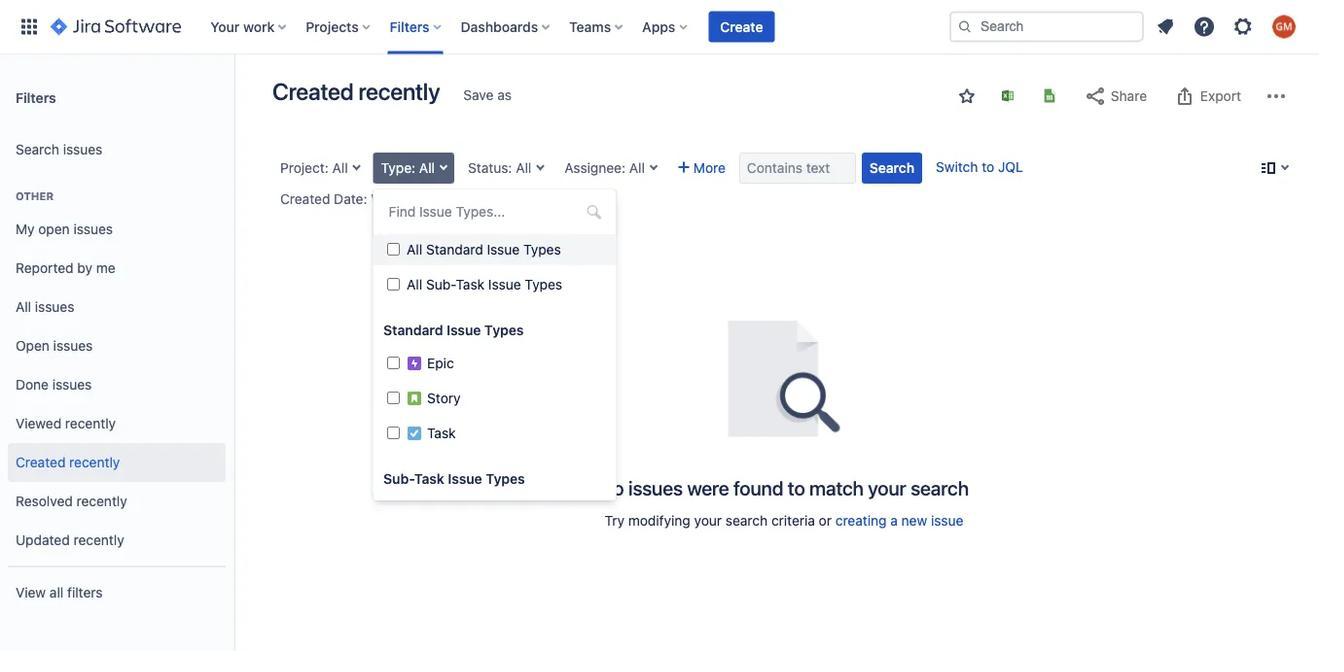 Task type: vqa. For each thing, say whether or not it's contained in the screenshot.
'Help Icon'
no



Task type: locate. For each thing, give the bounding box(es) containing it.
my open issues link
[[8, 210, 226, 249]]

standard up all sub-task issue types
[[426, 242, 483, 258]]

assignee: all
[[565, 160, 645, 176]]

1 vertical spatial sub-
[[383, 471, 414, 487]]

sub-
[[426, 277, 456, 293], [383, 471, 414, 487]]

dashboards button
[[455, 11, 558, 42]]

issue up epic
[[446, 323, 481, 339]]

issues for open issues
[[53, 338, 93, 354]]

0 horizontal spatial created recently
[[16, 455, 120, 471]]

search left switch
[[870, 160, 915, 176]]

issue down story at the left bottom of the page
[[447, 471, 482, 487]]

search issues link
[[8, 130, 226, 169]]

issues up my open issues
[[63, 142, 102, 158]]

recently
[[358, 78, 440, 105], [65, 416, 116, 432], [69, 455, 120, 471], [76, 494, 127, 510], [73, 533, 124, 549]]

other group
[[8, 169, 226, 566]]

issues up modifying
[[629, 477, 683, 500]]

default image
[[586, 204, 602, 220]]

1 horizontal spatial search
[[870, 160, 915, 176]]

1 vertical spatial search
[[870, 160, 915, 176]]

recently down resolved recently 'link'
[[73, 533, 124, 549]]

search image
[[957, 19, 973, 35]]

0 vertical spatial created
[[272, 78, 354, 105]]

1 vertical spatial search
[[726, 513, 768, 529]]

open in microsoft excel image
[[1000, 88, 1016, 104]]

save as button
[[454, 80, 522, 111]]

updated recently
[[16, 533, 124, 549]]

None checkbox
[[387, 243, 400, 256], [387, 278, 400, 291], [387, 357, 400, 370], [387, 392, 400, 405], [387, 427, 400, 440], [387, 243, 400, 256], [387, 278, 400, 291], [387, 357, 400, 370], [387, 392, 400, 405], [387, 427, 400, 440]]

all
[[50, 585, 64, 601]]

standard up epic
[[383, 323, 443, 339]]

week
[[475, 191, 507, 207]]

0 vertical spatial search
[[911, 477, 969, 500]]

status:
[[468, 160, 512, 176]]

your down were
[[694, 513, 722, 529]]

apps button
[[637, 11, 695, 42]]

types down standard issue types element
[[485, 471, 525, 487]]

0 vertical spatial filters
[[390, 18, 430, 35]]

filters right "projects" popup button
[[390, 18, 430, 35]]

status: all
[[468, 160, 532, 176]]

to
[[982, 159, 995, 175], [788, 477, 805, 500]]

issues inside all issues link
[[35, 299, 74, 315]]

a
[[891, 513, 898, 529]]

1 horizontal spatial your
[[868, 477, 907, 500]]

to up criteria
[[788, 477, 805, 500]]

small image
[[959, 89, 975, 104]]

jira software image
[[51, 15, 181, 38], [51, 15, 181, 38]]

search up issue
[[911, 477, 969, 500]]

1 vertical spatial your
[[694, 513, 722, 529]]

created down projects
[[272, 78, 354, 105]]

search
[[16, 142, 59, 158], [870, 160, 915, 176]]

recently down filters dropdown button
[[358, 78, 440, 105]]

primary element
[[12, 0, 950, 54]]

standard
[[426, 242, 483, 258], [383, 323, 443, 339]]

created recently link
[[8, 444, 226, 483]]

no
[[600, 477, 624, 500]]

all up the open
[[16, 299, 31, 315]]

2 vertical spatial created
[[16, 455, 66, 471]]

1 vertical spatial task
[[427, 426, 455, 442]]

0 horizontal spatial search
[[726, 513, 768, 529]]

project: all
[[280, 160, 348, 176]]

viewed
[[16, 416, 61, 432]]

recently down created recently "link"
[[76, 494, 127, 510]]

2 vertical spatial task
[[414, 471, 444, 487]]

filters button
[[384, 11, 449, 42]]

search
[[911, 477, 969, 500], [726, 513, 768, 529]]

reported
[[16, 260, 74, 276]]

0 vertical spatial sub-
[[426, 277, 456, 293]]

recently down done issues link
[[65, 416, 116, 432]]

work
[[243, 18, 275, 35]]

issue down all standard issue types
[[488, 277, 521, 293]]

task
[[456, 277, 484, 293], [427, 426, 455, 442], [414, 471, 444, 487]]

0 horizontal spatial search
[[16, 142, 59, 158]]

were
[[687, 477, 729, 500]]

recently down viewed recently link
[[69, 455, 120, 471]]

issue
[[487, 242, 519, 258], [488, 277, 521, 293], [446, 323, 481, 339], [447, 471, 482, 487]]

recently for created recently "link"
[[69, 455, 120, 471]]

1 vertical spatial created
[[280, 191, 330, 207]]

viewed recently
[[16, 416, 116, 432]]

the
[[415, 191, 435, 207]]

search up other
[[16, 142, 59, 158]]

jql
[[998, 159, 1023, 175]]

1 vertical spatial standard
[[383, 323, 443, 339]]

standard issue types element
[[373, 348, 617, 451]]

open issues link
[[8, 327, 226, 366]]

projects
[[306, 18, 359, 35]]

1 vertical spatial filters
[[16, 89, 56, 105]]

search down found
[[726, 513, 768, 529]]

issues for search issues
[[63, 142, 102, 158]]

done issues
[[16, 377, 92, 393]]

0 horizontal spatial your
[[694, 513, 722, 529]]

issues inside open issues link
[[53, 338, 93, 354]]

1 horizontal spatial sub-
[[426, 277, 456, 293]]

recently inside 'link'
[[76, 494, 127, 510]]

created
[[272, 78, 354, 105], [280, 191, 330, 207], [16, 455, 66, 471]]

your
[[868, 477, 907, 500], [694, 513, 722, 529]]

banner
[[0, 0, 1319, 54]]

issues
[[63, 142, 102, 158], [73, 221, 113, 238], [35, 299, 74, 315], [53, 338, 93, 354], [52, 377, 92, 393], [629, 477, 683, 500]]

1 horizontal spatial filters
[[390, 18, 430, 35]]

issues for done issues
[[52, 377, 92, 393]]

filters up search issues on the top left
[[16, 89, 56, 105]]

all
[[332, 160, 348, 176], [419, 160, 435, 176], [516, 160, 532, 176], [629, 160, 645, 176], [406, 242, 422, 258], [406, 277, 422, 293], [16, 299, 31, 315]]

issues inside done issues link
[[52, 377, 92, 393]]

0 vertical spatial created recently
[[272, 78, 440, 105]]

search for search issues
[[16, 142, 59, 158]]

filters
[[390, 18, 430, 35], [16, 89, 56, 105]]

to left the jql
[[982, 159, 995, 175]]

0 vertical spatial to
[[982, 159, 995, 175]]

0 horizontal spatial sub-
[[383, 471, 414, 487]]

all right type:
[[419, 160, 435, 176]]

as
[[497, 87, 512, 103]]

Search issues using keywords text field
[[739, 153, 856, 184]]

me
[[96, 260, 115, 276]]

created down viewed
[[16, 455, 66, 471]]

0 vertical spatial search
[[16, 142, 59, 158]]

created down "project:"
[[280, 191, 330, 207]]

more button
[[670, 153, 734, 184]]

created recently down "projects" popup button
[[272, 78, 440, 105]]

1 vertical spatial created recently
[[16, 455, 120, 471]]

search issues
[[16, 142, 102, 158]]

issues up open issues
[[35, 299, 74, 315]]

search inside "button"
[[870, 160, 915, 176]]

0 horizontal spatial to
[[788, 477, 805, 500]]

resolved recently
[[16, 494, 127, 510]]

your
[[210, 18, 240, 35]]

creating
[[836, 513, 887, 529]]

dashboards
[[461, 18, 538, 35]]

my
[[16, 221, 35, 238]]

issues up viewed recently
[[52, 377, 92, 393]]

issues right the open
[[53, 338, 93, 354]]

created recently
[[272, 78, 440, 105], [16, 455, 120, 471]]

resolved recently link
[[8, 483, 226, 522]]

issues right open
[[73, 221, 113, 238]]

recently for viewed recently link
[[65, 416, 116, 432]]

reported by me
[[16, 260, 115, 276]]

created recently down viewed recently
[[16, 455, 120, 471]]

view all filters link
[[8, 574, 226, 613]]

your up a
[[868, 477, 907, 500]]

all issues
[[16, 299, 74, 315]]

no issues were found to match your search
[[600, 477, 969, 500]]

issues inside search issues link
[[63, 142, 102, 158]]

save
[[463, 87, 494, 103]]



Task type: describe. For each thing, give the bounding box(es) containing it.
last
[[439, 191, 461, 207]]

0 vertical spatial task
[[456, 277, 484, 293]]

within
[[371, 191, 411, 207]]

filters inside dropdown button
[[390, 18, 430, 35]]

open in google sheets image
[[1042, 88, 1058, 104]]

0 horizontal spatial filters
[[16, 89, 56, 105]]

issues for no issues were found to match your search
[[629, 477, 683, 500]]

found
[[734, 477, 784, 500]]

banner containing your work
[[0, 0, 1319, 54]]

updated
[[16, 533, 70, 549]]

Search field
[[950, 11, 1144, 42]]

resolved
[[16, 494, 73, 510]]

help image
[[1193, 15, 1216, 38]]

created recently inside "link"
[[16, 455, 120, 471]]

by
[[77, 260, 92, 276]]

all up the date:
[[332, 160, 348, 176]]

types down all standard issue types
[[524, 277, 562, 293]]

creating a new issue link
[[836, 513, 964, 529]]

or
[[819, 513, 832, 529]]

issues for all issues
[[35, 299, 74, 315]]

new
[[902, 513, 928, 529]]

switch to jql
[[936, 159, 1023, 175]]

all inside all issues link
[[16, 299, 31, 315]]

your profile and settings image
[[1273, 15, 1296, 38]]

1
[[465, 191, 471, 207]]

types down all sub-task issue types
[[484, 323, 523, 339]]

done issues link
[[8, 366, 226, 405]]

criteria
[[772, 513, 815, 529]]

your work
[[210, 18, 275, 35]]

all right status:
[[516, 160, 532, 176]]

recently for updated recently "link"
[[73, 533, 124, 549]]

open
[[16, 338, 50, 354]]

assignee:
[[565, 160, 626, 176]]

try modifying your search criteria or creating a new issue
[[605, 513, 964, 529]]

open issues
[[16, 338, 93, 354]]

types down find issue types... field
[[523, 242, 561, 258]]

teams
[[569, 18, 611, 35]]

viewed recently link
[[8, 405, 226, 444]]

all sub-task issue types
[[406, 277, 562, 293]]

settings image
[[1232, 15, 1255, 38]]

done
[[16, 377, 49, 393]]

1 vertical spatial to
[[788, 477, 805, 500]]

reported by me link
[[8, 249, 226, 288]]

issues inside my open issues 'link'
[[73, 221, 113, 238]]

match
[[810, 477, 864, 500]]

save as
[[463, 87, 512, 103]]

1 horizontal spatial created recently
[[272, 78, 440, 105]]

create
[[720, 18, 763, 35]]

0 vertical spatial your
[[868, 477, 907, 500]]

remove criteria image
[[490, 191, 506, 207]]

your work button
[[205, 11, 294, 42]]

issue down find issue types... field
[[487, 242, 519, 258]]

all standard issue types
[[406, 242, 561, 258]]

sidebar navigation image
[[212, 78, 255, 117]]

date:
[[334, 191, 367, 207]]

sub-task issue types
[[383, 471, 525, 487]]

notifications image
[[1154, 15, 1177, 38]]

search button
[[862, 153, 923, 184]]

story
[[427, 391, 460, 407]]

open
[[38, 221, 70, 238]]

task inside standard issue types element
[[427, 426, 455, 442]]

standard issue types
[[383, 323, 523, 339]]

issue
[[931, 513, 964, 529]]

epic
[[427, 356, 454, 372]]

other
[[16, 190, 54, 203]]

my open issues
[[16, 221, 113, 238]]

0 vertical spatial standard
[[426, 242, 483, 258]]

all right assignee:
[[629, 160, 645, 176]]

view
[[16, 585, 46, 601]]

created inside "link"
[[16, 455, 66, 471]]

switch
[[936, 159, 978, 175]]

recently for resolved recently 'link'
[[76, 494, 127, 510]]

all up standard issue types
[[406, 277, 422, 293]]

export button
[[1164, 81, 1251, 112]]

search for search
[[870, 160, 915, 176]]

created date: within the last 1 week
[[280, 191, 507, 207]]

export
[[1201, 88, 1242, 104]]

1 horizontal spatial search
[[911, 477, 969, 500]]

type: all
[[381, 160, 435, 176]]

1 horizontal spatial to
[[982, 159, 995, 175]]

appswitcher icon image
[[18, 15, 41, 38]]

filters
[[67, 585, 103, 601]]

more
[[694, 160, 726, 176]]

switch to jql link
[[936, 159, 1023, 175]]

type:
[[381, 160, 416, 176]]

share link
[[1074, 81, 1157, 112]]

updated recently link
[[8, 522, 226, 560]]

project:
[[280, 160, 329, 176]]

share
[[1111, 88, 1147, 104]]

all down the
[[406, 242, 422, 258]]

view all filters
[[16, 585, 103, 601]]

teams button
[[564, 11, 631, 42]]

projects button
[[300, 11, 378, 42]]

create button
[[709, 11, 775, 42]]

modifying
[[628, 513, 691, 529]]

try
[[605, 513, 625, 529]]

all issues link
[[8, 288, 226, 327]]

Find Issue Types... field
[[383, 199, 607, 226]]



